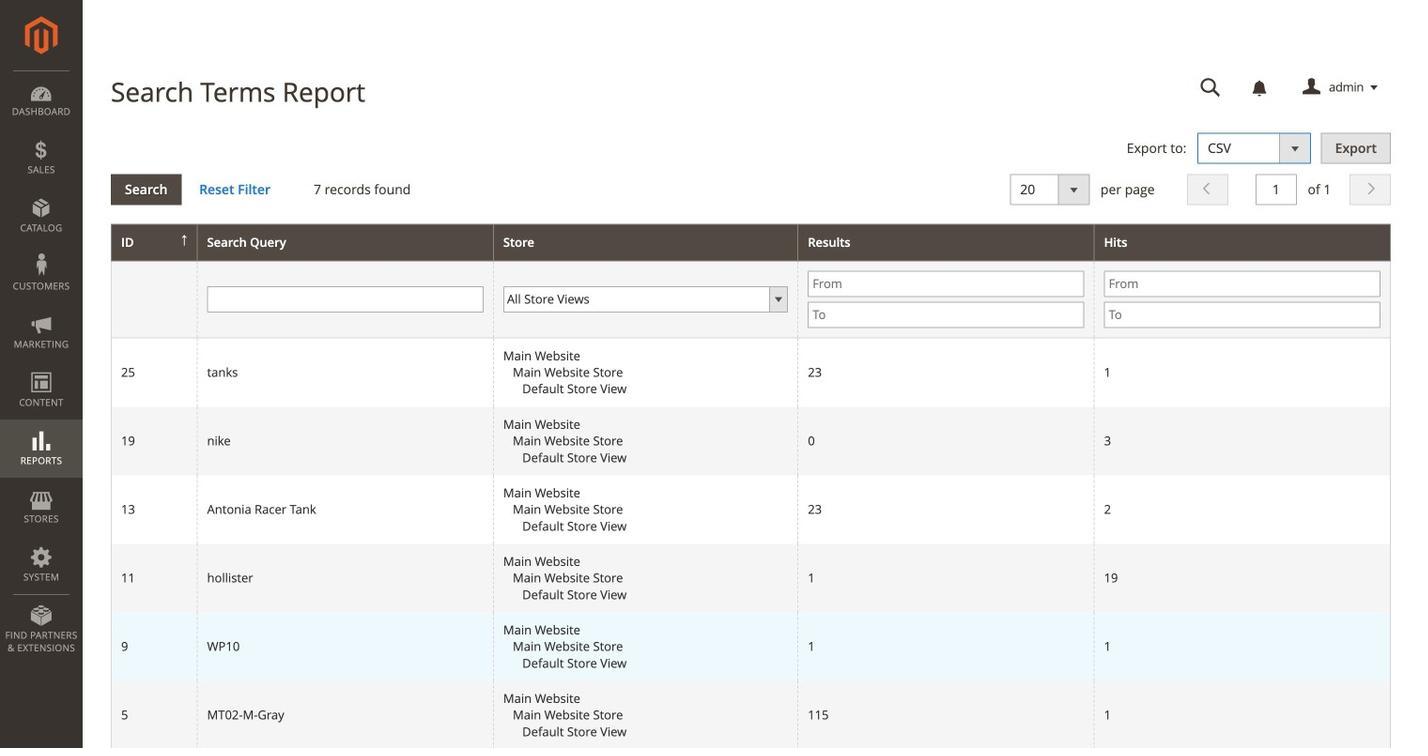 Task type: describe. For each thing, give the bounding box(es) containing it.
From text field
[[808, 271, 1085, 297]]

magento admin panel image
[[25, 16, 58, 54]]

From text field
[[1104, 271, 1381, 297]]



Task type: locate. For each thing, give the bounding box(es) containing it.
to text field down from text box
[[1104, 302, 1381, 328]]

None text field
[[207, 286, 484, 313]]

None text field
[[1188, 71, 1235, 104], [1256, 174, 1297, 205], [1188, 71, 1235, 104], [1256, 174, 1297, 205]]

to text field for from text box
[[1104, 302, 1381, 328]]

2 to text field from the left
[[1104, 302, 1381, 328]]

to text field down from text field
[[808, 302, 1085, 328]]

To text field
[[808, 302, 1085, 328], [1104, 302, 1381, 328]]

1 to text field from the left
[[808, 302, 1085, 328]]

to text field for from text field
[[808, 302, 1085, 328]]

0 horizontal spatial to text field
[[808, 302, 1085, 328]]

1 horizontal spatial to text field
[[1104, 302, 1381, 328]]

menu bar
[[0, 70, 83, 664]]



